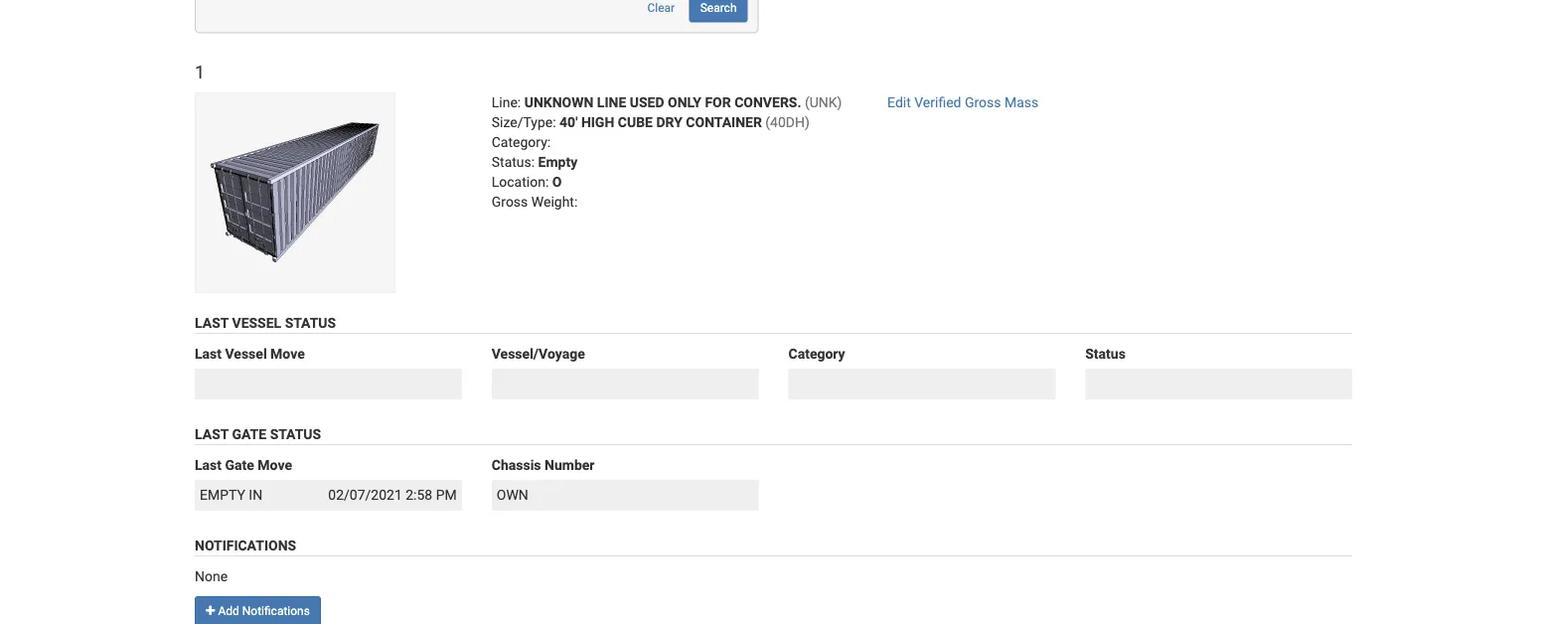 Task type: describe. For each thing, give the bounding box(es) containing it.
vessel for move
[[225, 345, 267, 362]]

40dh image
[[195, 93, 395, 293]]

used
[[630, 94, 664, 110]]

number
[[545, 457, 595, 473]]

gate for move
[[225, 457, 254, 473]]

02/07/2021 2:58 pm
[[328, 486, 457, 503]]

add
[[218, 604, 239, 618]]

empty
[[538, 154, 578, 170]]

gate for status
[[232, 426, 266, 442]]

plus image
[[206, 604, 215, 616]]

category
[[788, 345, 845, 362]]

chassis number
[[492, 457, 595, 473]]

only
[[668, 94, 701, 110]]

(40dh)
[[765, 114, 810, 130]]

category:
[[492, 134, 551, 150]]

gross inside line: unknown line used only for convers. (unk) size/type: 40' high cube dry container (40dh) category: status: empty location: o gross weight:
[[492, 193, 528, 210]]

status:
[[492, 154, 535, 170]]

edit
[[887, 94, 911, 110]]

chassis
[[492, 457, 541, 473]]

1
[[195, 62, 205, 83]]

location:
[[492, 174, 549, 190]]

weight:
[[531, 193, 578, 210]]

line:
[[492, 94, 521, 110]]

for
[[705, 94, 731, 110]]

cube
[[618, 114, 653, 130]]

add notifications
[[215, 604, 310, 618]]

last for last gate status
[[195, 426, 229, 442]]

edit verified gross mass link
[[887, 94, 1039, 110]]

last gate status
[[195, 426, 321, 442]]

move for last vessel move
[[270, 345, 305, 362]]

line
[[597, 94, 626, 110]]

dry
[[656, 114, 682, 130]]

verified
[[914, 94, 961, 110]]

40'
[[560, 114, 578, 130]]

search
[[700, 0, 737, 14]]

in
[[249, 486, 262, 503]]



Task type: locate. For each thing, give the bounding box(es) containing it.
0 vertical spatial gross
[[965, 94, 1001, 110]]

notifications right add
[[242, 604, 310, 618]]

last for last vessel status
[[195, 315, 229, 331]]

clear button
[[636, 0, 686, 22]]

0 horizontal spatial gross
[[492, 193, 528, 210]]

1 horizontal spatial gross
[[965, 94, 1001, 110]]

notifications
[[195, 537, 296, 553], [242, 604, 310, 618]]

none
[[195, 568, 228, 584]]

last
[[195, 315, 229, 331], [195, 345, 222, 362], [195, 426, 229, 442], [195, 457, 222, 473]]

convers.
[[734, 94, 801, 110]]

last up last vessel move
[[195, 315, 229, 331]]

empty
[[200, 486, 245, 503]]

0 vertical spatial notifications
[[195, 537, 296, 553]]

last for last gate move
[[195, 457, 222, 473]]

status
[[285, 315, 336, 331], [1085, 345, 1126, 362], [270, 426, 321, 442]]

clear
[[647, 0, 675, 14]]

1 vertical spatial vessel
[[225, 345, 267, 362]]

1 last from the top
[[195, 315, 229, 331]]

mass
[[1005, 94, 1039, 110]]

vessel for status
[[232, 315, 281, 331]]

high
[[581, 114, 614, 130]]

1 vertical spatial status
[[1085, 345, 1126, 362]]

move
[[270, 345, 305, 362], [258, 457, 292, 473]]

2 vertical spatial status
[[270, 426, 321, 442]]

0 vertical spatial status
[[285, 315, 336, 331]]

move down last gate status
[[258, 457, 292, 473]]

0 vertical spatial vessel
[[232, 315, 281, 331]]

02/07/2021
[[328, 486, 402, 503]]

last vessel move
[[195, 345, 305, 362]]

vessel
[[232, 315, 281, 331], [225, 345, 267, 362]]

move down last vessel status
[[270, 345, 305, 362]]

last for last vessel move
[[195, 345, 222, 362]]

status for last gate status
[[270, 426, 321, 442]]

own
[[497, 486, 528, 503]]

status for last vessel status
[[285, 315, 336, 331]]

gross
[[965, 94, 1001, 110], [492, 193, 528, 210]]

move for last gate move
[[258, 457, 292, 473]]

gate up empty in
[[225, 457, 254, 473]]

vessel down last vessel status
[[225, 345, 267, 362]]

unknown
[[524, 94, 594, 110]]

last up the 'last gate move'
[[195, 426, 229, 442]]

last up empty
[[195, 457, 222, 473]]

1 vertical spatial gross
[[492, 193, 528, 210]]

vessel up last vessel move
[[232, 315, 281, 331]]

2 last from the top
[[195, 345, 222, 362]]

1 vertical spatial gate
[[225, 457, 254, 473]]

1 vertical spatial move
[[258, 457, 292, 473]]

(unk)
[[805, 94, 842, 110]]

size/type:
[[492, 114, 556, 130]]

o
[[552, 174, 562, 190]]

last down last vessel status
[[195, 345, 222, 362]]

2:58
[[406, 486, 432, 503]]

add notifications link
[[195, 596, 321, 624]]

4 last from the top
[[195, 457, 222, 473]]

3 last from the top
[[195, 426, 229, 442]]

gross left mass
[[965, 94, 1001, 110]]

0 vertical spatial move
[[270, 345, 305, 362]]

container
[[686, 114, 762, 130]]

line: unknown line used only for convers. (unk) size/type: 40' high cube dry container (40dh) category: status: empty location: o gross weight:
[[492, 94, 842, 210]]

empty in
[[200, 486, 262, 503]]

last vessel status
[[195, 315, 336, 331]]

gate
[[232, 426, 266, 442], [225, 457, 254, 473]]

gross down location:
[[492, 193, 528, 210]]

search button
[[689, 0, 748, 22]]

gate up the 'last gate move'
[[232, 426, 266, 442]]

notifications inside button
[[242, 604, 310, 618]]

edit verified gross mass
[[887, 94, 1039, 110]]

vessel/voyage
[[492, 345, 585, 362]]

1 vertical spatial notifications
[[242, 604, 310, 618]]

pm
[[436, 486, 457, 503]]

0 vertical spatial gate
[[232, 426, 266, 442]]

add notifications button
[[195, 596, 321, 624]]

last gate move
[[195, 457, 292, 473]]

notifications up none on the left of page
[[195, 537, 296, 553]]



Task type: vqa. For each thing, say whether or not it's contained in the screenshot.
MEASUREMENT UNITS
no



